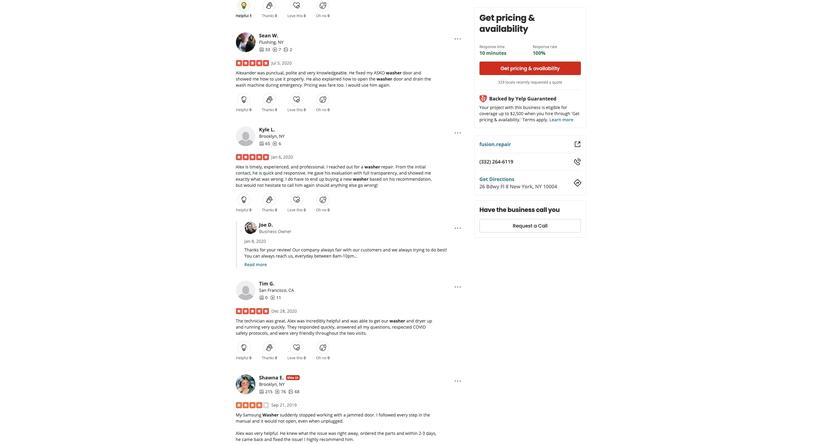 Task type: vqa. For each thing, say whether or not it's contained in the screenshot.
Jan 6, 2020
yes



Task type: describe. For each thing, give the bounding box(es) containing it.
elite
[[287, 376, 294, 380]]

helpful 0 for sean
[[236, 107, 251, 112]]

oh for kyle l.
[[316, 207, 321, 213]]

with inside thanks for your review! our company always fair with our customers and we always trying to do best! you can always reach us, everyday between 8am-10pm
[[343, 247, 352, 253]]

it inside the door and showed me how to use it properly. he also explained how to open the
[[283, 76, 286, 82]]

helpful for kyle l.
[[236, 207, 248, 213]]

have the business call you
[[480, 206, 560, 214]]

get inside button
[[501, 65, 509, 72]]

door for door and showed me how to use it properly. he also explained how to open the
[[403, 70, 412, 76]]

shawna
[[259, 374, 278, 381]]

not inside the based on his recommendation, but would not hesitate to call him again should anything else go wrong!
[[257, 182, 264, 188]]

5 star rating image for sean w.
[[236, 60, 269, 66]]

request a call
[[513, 222, 548, 229]]

& inside get pricing & availability
[[528, 12, 535, 24]]

helpful for tim g.
[[236, 355, 248, 361]]

to inside the based on his recommendation, but would not hesitate to call him again should anything else go wrong!
[[282, 182, 286, 188]]

jammed
[[347, 412, 363, 418]]

the inside door and drain the wash machine during emergency. pricing was fare too. i would use him again.
[[424, 76, 431, 82]]

and up properly.
[[298, 70, 306, 76]]

6119
[[502, 158, 513, 165]]

get pricing & availability button
[[480, 62, 581, 75]]

kyle l. brooklyn, ny
[[259, 126, 285, 139]]

21,
[[280, 402, 286, 408]]

read
[[244, 262, 255, 268]]

love for l.
[[287, 207, 296, 213]]

8am-
[[333, 253, 343, 259]]

owner
[[278, 229, 291, 234]]

have
[[294, 176, 304, 182]]

(1 reaction) element
[[250, 13, 252, 18]]

helpful left (1 reaction) element
[[236, 13, 249, 18]]

and up 'wrong.' at the top left of the page
[[275, 170, 282, 176]]

reviews element for g.
[[270, 295, 281, 301]]

answered
[[337, 324, 356, 330]]

based on his recommendation, but would not hesitate to call him again should anything else go wrong!
[[236, 176, 432, 188]]

was up machine
[[257, 70, 265, 76]]

technician
[[244, 318, 265, 324]]

my inside and dryer up and running very quickly. they responded quickly, answered all my questions, respected covid safety protocols, and were very friendly throughout the two visits.
[[363, 324, 369, 330]]

2-
[[419, 431, 423, 436]]

fl
[[501, 183, 505, 190]]

responded
[[298, 324, 319, 330]]

from
[[396, 164, 406, 170]]

our
[[292, 247, 300, 253]]

fusion.repair
[[480, 141, 511, 148]]

samsung
[[243, 412, 261, 418]]

16 review v2 image for w.
[[273, 47, 277, 52]]

protocols,
[[249, 330, 269, 336]]

he inside alex was very helpful. he knew what the issue was right away, ordered the parts and within 2-3 days, he came back and fixed the issue! i highly recommend him.
[[280, 431, 286, 436]]

was up quickly. at the left bottom of the page
[[266, 318, 274, 324]]

very up also
[[307, 70, 315, 76]]

he inside the door and showed me how to use it properly. he also explained how to open the
[[306, 76, 312, 82]]

review!
[[277, 247, 291, 253]]

2 horizontal spatial always
[[399, 247, 412, 253]]

thanks inside thanks for your review! our company always fair with our customers and we always trying to do best! you can always reach us, everyday between 8am-10pm
[[244, 247, 259, 253]]

he right knowledgeable.
[[349, 70, 355, 76]]

24 phone v2 image
[[574, 158, 581, 165]]

timely,
[[250, 164, 263, 170]]

everyday
[[295, 253, 313, 259]]

get inside get pricing & availability
[[480, 12, 494, 24]]

your project with this business is eligible for coverage up to $2,500 when you hire through 'get pricing & availability.' terms apply.
[[480, 104, 580, 123]]

3 menu image from the top
[[454, 225, 461, 232]]

friendly
[[299, 330, 314, 336]]

also
[[313, 76, 321, 82]]

16 review v2 image for tim g.
[[270, 295, 275, 300]]

oh no 0 for sean w.
[[316, 107, 330, 112]]

knew
[[287, 431, 297, 436]]

helpful 1
[[236, 13, 252, 18]]

and right parts
[[397, 431, 404, 436]]

and up 'responsive.'
[[291, 164, 298, 170]]

the inside the door and showed me how to use it properly. he also explained how to open the
[[369, 76, 375, 82]]

photos element for shawna e.
[[288, 389, 299, 395]]

d.
[[268, 222, 273, 228]]

$2,500
[[510, 111, 524, 116]]

ny for 23
[[279, 381, 285, 387]]

would inside the based on his recommendation, but would not hesitate to call him again should anything else go wrong!
[[244, 182, 256, 188]]

24 external link v2 image
[[574, 141, 581, 148]]

a inside the repair. from the initial contact, he is quick and responsive. he gave his evaluation with full transparency, and showed me exactly what was wrong. i do have to end up buying a new
[[340, 176, 342, 182]]

photo of sean w. image
[[236, 33, 255, 52]]

visits.
[[356, 330, 367, 336]]

photo of tim g. image
[[236, 281, 255, 300]]

repair
[[292, 265, 305, 271]]

16 photos v2 image for sean w.
[[284, 47, 288, 52]]

alexander
[[236, 70, 256, 76]]

use inside door and drain the wash machine during emergency. pricing was fare too. i would use him again.
[[361, 82, 369, 88]]

0 inside friends element
[[265, 295, 268, 301]]

reviews element containing 76
[[275, 389, 286, 395]]

g.
[[269, 280, 274, 287]]

availability inside button
[[533, 65, 560, 72]]

yelp
[[516, 95, 526, 102]]

photo of joe d. image
[[244, 222, 257, 234]]

16 friends v2 image for kyle
[[259, 141, 264, 146]]

recommend
[[319, 437, 344, 442]]

the down knew
[[284, 437, 291, 442]]

jul
[[271, 60, 276, 66]]

guaranteed
[[527, 95, 557, 102]]

was up came
[[245, 431, 253, 436]]

4 star rating image
[[236, 402, 269, 408]]

recently
[[516, 80, 530, 85]]

your
[[267, 247, 276, 253]]

reached
[[329, 164, 345, 170]]

5 menu image from the top
[[454, 377, 461, 385]]

photos element for sean w.
[[284, 47, 292, 53]]

1 horizontal spatial fixed
[[356, 70, 365, 76]]

16 review v2 image for l.
[[273, 141, 277, 146]]

1 horizontal spatial for
[[354, 164, 360, 170]]

i inside the repair. from the initial contact, he is quick and responsive. he gave his evaluation with full transparency, and showed me exactly what was wrong. i do have to end up buying a new
[[286, 176, 287, 182]]

door for door and drain the wash machine during emergency. pricing was fare too. i would use him again.
[[393, 76, 403, 82]]

get inside 'get directions 26 bdwy fl 8 new york, ny 10004'
[[480, 176, 488, 183]]

menu image for w.
[[454, 35, 461, 43]]

learn more
[[550, 117, 574, 123]]

was inside door and drain the wash machine during emergency. pricing was fare too. i would use him again.
[[319, 82, 327, 88]]

16 friends v2 image for tim
[[259, 295, 264, 300]]

0 horizontal spatial is
[[245, 164, 248, 170]]

full
[[363, 170, 369, 176]]

running
[[245, 324, 260, 330]]

1 love from the top
[[287, 13, 296, 18]]

the left parts
[[377, 431, 384, 436]]

the
[[236, 318, 243, 324]]

no for w.
[[322, 107, 327, 112]]

joe
[[259, 222, 267, 228]]

they
[[287, 324, 297, 330]]

reviews element for l.
[[273, 141, 281, 147]]

him inside the based on his recommendation, but would not hesitate to call him again should anything else go wrong!
[[295, 182, 303, 188]]

photo of shawna e. image
[[236, 375, 255, 394]]

2020 right 8, at the bottom left
[[256, 238, 266, 244]]

helpful for sean w.
[[236, 107, 248, 112]]

love for g.
[[287, 355, 296, 361]]

a left the quote
[[549, 80, 551, 85]]

sep 21, 2019
[[271, 402, 297, 408]]

26
[[480, 183, 485, 190]]

329 locals recently requested a quote
[[498, 80, 562, 85]]

he inside the repair. from the initial contact, he is quick and responsive. he gave his evaluation with full transparency, and showed me exactly what was wrong. i do have to end up buying a new
[[253, 170, 258, 176]]

open,
[[286, 418, 297, 424]]

& inside sincerely, fuse hvac & appliance repair
[[267, 265, 270, 271]]

sincerely,
[[244, 259, 263, 265]]

through
[[554, 111, 570, 116]]

the up 'highly'
[[309, 431, 316, 436]]

ca
[[288, 287, 294, 293]]

photo of kyle l. image
[[236, 127, 255, 146]]

when inside your project with this business is eligible for coverage up to $2,500 when you hire through 'get pricing & availability.' terms apply.
[[525, 111, 536, 116]]

dec
[[271, 308, 279, 314]]

request a call button
[[480, 219, 581, 233]]

65
[[265, 141, 270, 146]]

no for l.
[[322, 207, 327, 213]]

get pricing & availability inside button
[[501, 65, 560, 72]]

and up answered
[[342, 318, 349, 324]]

quote
[[552, 80, 562, 85]]

love this 0 for tim g.
[[287, 355, 306, 361]]

0 horizontal spatial always
[[261, 253, 275, 259]]

i left 'reached'
[[327, 164, 328, 170]]

pricing inside get pricing & availability
[[496, 12, 527, 24]]

very up protocols,
[[261, 324, 270, 330]]

he inside the repair. from the initial contact, he is quick and responsive. he gave his evaluation with full transparency, and showed me exactly what was wrong. i do have to end up buying a new
[[308, 170, 313, 176]]

love for w.
[[287, 107, 296, 112]]

1 horizontal spatial call
[[536, 206, 547, 214]]

get
[[374, 318, 380, 324]]

fare
[[328, 82, 336, 88]]

oh for sean w.
[[316, 107, 321, 112]]

wash
[[236, 82, 246, 88]]

would inside door and drain the wash machine during emergency. pricing was fare too. i would use him again.
[[348, 82, 360, 88]]

& inside your project with this business is eligible for coverage up to $2,500 when you hire through 'get pricing & availability.' terms apply.
[[494, 117, 497, 123]]

and down the
[[236, 324, 243, 330]]

business inside your project with this business is eligible for coverage up to $2,500 when you hire through 'get pricing & availability.' terms apply.
[[523, 104, 541, 110]]

16 friends v2 image for sean
[[259, 47, 264, 52]]

initial
[[415, 164, 426, 170]]

machine
[[247, 82, 264, 88]]

too.
[[337, 82, 345, 88]]

was up responded
[[297, 318, 305, 324]]

time
[[497, 44, 505, 49]]

menu image for g.
[[454, 283, 461, 291]]

and down from
[[399, 170, 407, 176]]

pricing inside button
[[510, 65, 527, 72]]

with inside the repair. from the initial contact, he is quick and responsive. he gave his evaluation with full transparency, and showed me exactly what was wrong. i do have to end up buying a new
[[354, 170, 362, 176]]

availability.'
[[498, 117, 522, 123]]

was inside the repair. from the initial contact, he is quick and responsive. he gave his evaluation with full transparency, and showed me exactly what was wrong. i do have to end up buying a new
[[262, 176, 269, 182]]

and inside door and drain the wash machine during emergency. pricing was fare too. i would use him again.
[[404, 76, 412, 82]]

kyle l. link
[[259, 126, 275, 133]]

on
[[383, 176, 388, 182]]

ny for l.
[[279, 133, 285, 139]]

gave
[[314, 170, 324, 176]]

and up respected
[[406, 318, 414, 324]]

washer right asko
[[386, 70, 402, 76]]

16 photos v2 image for shawna e.
[[288, 389, 293, 394]]

unplugged.
[[321, 418, 343, 424]]

& inside button
[[528, 65, 532, 72]]

a up full
[[361, 164, 363, 170]]

very inside alex was very helpful. he knew what the issue was right away, ordered the parts and within 2-3 days, he came back and fixed the issue! i highly recommend him.
[[254, 431, 263, 436]]

(332) 264-6119
[[480, 158, 513, 165]]

drain
[[413, 76, 423, 82]]

215
[[265, 389, 273, 395]]

76
[[281, 389, 286, 395]]

jan for jan 8, 2020
[[244, 238, 251, 244]]

with inside your project with this business is eligible for coverage up to $2,500 when you hire through 'get pricing & availability.' terms apply.
[[505, 104, 514, 110]]

joe d. business owner
[[259, 222, 291, 234]]

more for read more
[[256, 262, 267, 268]]

1 love this 0 from the top
[[287, 13, 306, 18]]

should
[[316, 182, 329, 188]]

1 vertical spatial business
[[508, 206, 535, 214]]

1 no from the top
[[322, 13, 327, 18]]

else
[[349, 182, 357, 188]]

requested
[[531, 80, 548, 85]]

flushing,
[[259, 39, 277, 45]]

i inside suddenly stopped working with a jammed door. i followed every step in the manual and it would not open, even when unplugged.
[[376, 412, 378, 418]]

the right have
[[496, 206, 507, 214]]

availability inside get pricing & availability
[[480, 23, 528, 35]]

i inside door and drain the wash machine during emergency. pricing was fare too. i would use him again.
[[346, 82, 347, 88]]

out
[[346, 164, 353, 170]]

emergency.
[[280, 82, 303, 88]]

friends element containing 215
[[259, 389, 273, 395]]

not inside suddenly stopped working with a jammed door. i followed every step in the manual and it would not open, even when unplugged.
[[278, 418, 285, 424]]

to left get at left
[[369, 318, 373, 324]]

his inside the based on his recommendation, but would not hesitate to call him again should anything else go wrong!
[[389, 176, 395, 182]]

sep
[[271, 402, 279, 408]]

10
[[480, 50, 485, 56]]



Task type: locate. For each thing, give the bounding box(es) containing it.
1 horizontal spatial response
[[533, 44, 549, 49]]

suddenly stopped working with a jammed door. i followed every step in the manual and it would not open, even when unplugged.
[[236, 412, 430, 424]]

0 vertical spatial our
[[353, 247, 360, 253]]

jan left 6, at the left of page
[[271, 154, 277, 160]]

eligible
[[546, 104, 560, 110]]

is inside the repair. from the initial contact, he is quick and responsive. he gave his evaluation with full transparency, and showed me exactly what was wrong. i do have to end up buying a new
[[259, 170, 262, 176]]

pricing up time
[[496, 12, 527, 24]]

thanks up kyle l. link
[[262, 107, 274, 112]]

use down punctual,
[[275, 76, 282, 82]]

thanks for sean
[[262, 107, 274, 112]]

1 5 star rating image from the top
[[236, 60, 269, 66]]

wrong!
[[364, 182, 378, 188]]

up inside and dryer up and running very quickly. they responded quickly, answered all my questions, respected covid safety protocols, and were very friendly throughout the two visits.
[[427, 318, 432, 324]]

2020 for tim g.
[[287, 308, 297, 314]]

24 directions v2 image
[[574, 179, 581, 187]]

for left your
[[260, 247, 266, 253]]

door inside door and drain the wash machine during emergency. pricing was fare too. i would use him again.
[[393, 76, 403, 82]]

pricing inside your project with this business is eligible for coverage up to $2,500 when you hire through 'get pricing & availability.' terms apply.
[[480, 117, 493, 123]]

pricing
[[304, 82, 318, 88]]

thanks for tim
[[262, 355, 274, 361]]

between
[[314, 253, 331, 259]]

0 vertical spatial 16 review v2 image
[[270, 295, 275, 300]]

1 vertical spatial it
[[261, 418, 263, 424]]

thanks up you
[[244, 247, 259, 253]]

when inside suddenly stopped working with a jammed door. i followed every step in the manual and it would not open, even when unplugged.
[[309, 418, 320, 424]]

i right 'wrong.' at the top left of the page
[[286, 176, 287, 182]]

step
[[409, 412, 417, 418]]

0 vertical spatial it
[[283, 76, 286, 82]]

it
[[283, 76, 286, 82], [261, 418, 263, 424]]

friends element down the san
[[259, 295, 268, 301]]

0 horizontal spatial more
[[256, 262, 267, 268]]

0 horizontal spatial you
[[537, 111, 544, 116]]

fixed up open
[[356, 70, 365, 76]]

1 how from the left
[[260, 76, 269, 82]]

2 vertical spatial get
[[480, 176, 488, 183]]

fixed inside alex was very helpful. he knew what the issue was right away, ordered the parts and within 2-3 days, he came back and fixed the issue! i highly recommend him.
[[273, 437, 283, 442]]

1 horizontal spatial jan
[[271, 154, 277, 160]]

helpful
[[326, 318, 340, 324]]

1 horizontal spatial our
[[381, 318, 388, 324]]

terms
[[523, 117, 535, 123]]

1 horizontal spatial use
[[361, 82, 369, 88]]

0 vertical spatial not
[[257, 182, 264, 188]]

1 brooklyn, from the top
[[259, 133, 278, 139]]

0 vertical spatial him
[[370, 82, 377, 88]]

1 vertical spatial 16 photos v2 image
[[288, 389, 293, 394]]

4 no from the top
[[322, 355, 327, 361]]

very down they
[[290, 330, 298, 336]]

3 thanks 0 from the top
[[262, 207, 277, 213]]

washer up respected
[[389, 318, 405, 324]]

with left full
[[354, 170, 362, 176]]

washer
[[386, 70, 402, 76], [377, 76, 392, 82], [364, 164, 380, 170], [353, 176, 369, 182], [389, 318, 405, 324]]

(0 reactions) element
[[275, 13, 277, 18], [304, 13, 306, 18], [328, 13, 330, 18], [249, 107, 251, 112], [275, 107, 277, 112], [304, 107, 306, 112], [328, 107, 330, 112], [249, 207, 251, 213], [275, 207, 277, 213], [304, 207, 306, 213], [328, 207, 330, 213], [249, 355, 251, 361], [275, 355, 277, 361], [304, 355, 306, 361], [328, 355, 330, 361]]

repair. from the initial contact, he is quick and responsive. he gave his evaluation with full transparency, and showed me exactly what was wrong. i do have to end up buying a new
[[236, 164, 431, 182]]

3 love this 0 from the top
[[287, 207, 306, 213]]

4 friends element from the top
[[259, 389, 273, 395]]

washer up again.
[[377, 76, 392, 82]]

3 oh no 0 from the top
[[316, 207, 330, 213]]

were
[[279, 330, 289, 336]]

have
[[480, 206, 495, 214]]

1 horizontal spatial would
[[264, 418, 277, 424]]

0 vertical spatial when
[[525, 111, 536, 116]]

2
[[290, 47, 292, 52]]

photos element containing 2
[[284, 47, 292, 53]]

use inside the door and showed me how to use it properly. he also explained how to open the
[[275, 76, 282, 82]]

3 oh from the top
[[316, 207, 321, 213]]

pricing down coverage
[[480, 117, 493, 123]]

thanks 0 for sean
[[262, 107, 277, 112]]

ny inside the sean w. flushing, ny
[[278, 39, 284, 45]]

do down 'responsive.'
[[288, 176, 293, 182]]

1 oh from the top
[[316, 13, 321, 18]]

and inside thanks for your review! our company always fair with our customers and we always trying to do best! you can always reach us, everyday between 8am-10pm
[[383, 247, 391, 253]]

brooklyn, for kyle
[[259, 133, 278, 139]]

2 vertical spatial alex
[[236, 431, 244, 436]]

showed inside the door and showed me how to use it properly. he also explained how to open the
[[236, 76, 251, 82]]

l.
[[271, 126, 275, 133]]

more down through
[[563, 117, 574, 123]]

what inside alex was very helpful. he knew what the issue was right away, ordered the parts and within 2-3 days, he came back and fixed the issue! i highly recommend him.
[[298, 431, 308, 436]]

fusion.repair link
[[480, 141, 511, 148]]

questions,
[[370, 324, 391, 330]]

ny for w.
[[278, 39, 284, 45]]

to inside your project with this business is eligible for coverage up to $2,500 when you hire through 'get pricing & availability.' terms apply.
[[505, 111, 509, 116]]

reviews element for w.
[[273, 47, 281, 53]]

york,
[[522, 183, 534, 190]]

2 16 friends v2 image from the top
[[259, 141, 264, 146]]

hvac
[[255, 265, 266, 271]]

love this 0 for kyle l.
[[287, 207, 306, 213]]

repair.
[[381, 164, 394, 170]]

was up recommend
[[328, 431, 336, 436]]

0 vertical spatial 16 review v2 image
[[273, 47, 277, 52]]

he up pricing
[[306, 76, 312, 82]]

2 horizontal spatial for
[[561, 104, 567, 110]]

do inside thanks for your review! our company always fair with our customers and we always trying to do best! you can always reach us, everyday between 8am-10pm
[[431, 247, 436, 253]]

reviews element containing 11
[[270, 295, 281, 301]]

issue!
[[292, 437, 303, 442]]

with
[[505, 104, 514, 110], [354, 170, 362, 176], [343, 247, 352, 253], [334, 412, 342, 418]]

0 horizontal spatial response
[[480, 44, 496, 49]]

100%
[[533, 50, 546, 56]]

reviews element down elite 23 brooklyn, ny
[[275, 389, 286, 395]]

1 16 review v2 image from the top
[[273, 47, 277, 52]]

1 horizontal spatial you
[[548, 206, 560, 214]]

and up drain at the top right of the page
[[413, 70, 421, 76]]

availability up requested
[[533, 65, 560, 72]]

reviews element
[[273, 47, 281, 53], [273, 141, 281, 147], [270, 295, 281, 301], [275, 389, 286, 395]]

2 vertical spatial for
[[260, 247, 266, 253]]

get pricing & availability up time
[[480, 12, 535, 35]]

1 vertical spatial not
[[278, 418, 285, 424]]

this
[[296, 13, 303, 18], [515, 104, 522, 110], [296, 107, 303, 112], [296, 207, 303, 213], [296, 355, 303, 361]]

love this 0 for sean w.
[[287, 107, 306, 112]]

jan 6, 2020
[[271, 154, 293, 160]]

call inside the based on his recommendation, but would not hesitate to call him again should anything else go wrong!
[[287, 182, 294, 188]]

0 vertical spatial use
[[275, 76, 282, 82]]

love
[[287, 13, 296, 18], [287, 107, 296, 112], [287, 207, 296, 213], [287, 355, 296, 361]]

helpful 0 for tim
[[236, 355, 251, 361]]

for right out
[[354, 164, 360, 170]]

his inside the repair. from the initial contact, he is quick and responsive. he gave his evaluation with full transparency, and showed me exactly what was wrong. i do have to end up buying a new
[[325, 170, 330, 176]]

me inside the door and showed me how to use it properly. he also explained how to open the
[[253, 76, 259, 82]]

very up 'back'
[[254, 431, 263, 436]]

i right door.
[[376, 412, 378, 418]]

1 vertical spatial alex
[[287, 318, 296, 324]]

showed inside the repair. from the initial contact, he is quick and responsive. he gave his evaluation with full transparency, and showed me exactly what was wrong. i do have to end up buying a new
[[408, 170, 423, 176]]

16 photos v2 image
[[284, 47, 288, 52], [288, 389, 293, 394]]

16 review v2 image left 7
[[273, 47, 277, 52]]

1 oh no 0 from the top
[[316, 13, 330, 18]]

16 friends v2 image
[[259, 389, 264, 394]]

2 5 star rating image from the top
[[236, 154, 269, 160]]

oh no 0 for kyle l.
[[316, 207, 330, 213]]

5 star rating image up timely,
[[236, 154, 269, 160]]

thanks 0 up d.
[[262, 207, 277, 213]]

response inside response rate 100%
[[533, 44, 549, 49]]

pricing up recently
[[510, 65, 527, 72]]

friends element containing 65
[[259, 141, 270, 147]]

more for learn more
[[563, 117, 574, 123]]

0 horizontal spatial it
[[261, 418, 263, 424]]

thanks 0 right (1 reaction) element
[[262, 13, 277, 18]]

1 vertical spatial call
[[536, 206, 547, 214]]

highly
[[306, 437, 318, 442]]

1 response from the left
[[480, 44, 496, 49]]

a inside button
[[534, 222, 537, 229]]

door right asko
[[403, 70, 412, 76]]

to
[[270, 76, 274, 82], [352, 76, 356, 82], [505, 111, 509, 116], [305, 176, 309, 182], [282, 182, 286, 188], [426, 247, 430, 253], [369, 318, 373, 324]]

how up during
[[260, 76, 269, 82]]

this for l.
[[296, 207, 303, 213]]

my
[[367, 70, 373, 76], [363, 324, 369, 330]]

up right dryer
[[427, 318, 432, 324]]

end
[[310, 176, 318, 182]]

2 thanks 0 from the top
[[262, 107, 277, 112]]

3 love from the top
[[287, 207, 296, 213]]

brooklyn, inside kyle l. brooklyn, ny
[[259, 133, 278, 139]]

recommendation,
[[396, 176, 432, 182]]

1 vertical spatial 16 review v2 image
[[273, 141, 277, 146]]

1 horizontal spatial up
[[427, 318, 432, 324]]

thanks for kyle
[[262, 207, 274, 213]]

response inside response time 10 minutes
[[480, 44, 496, 49]]

0 horizontal spatial showed
[[236, 76, 251, 82]]

friends element
[[259, 47, 270, 53], [259, 141, 270, 147], [259, 295, 268, 301], [259, 389, 273, 395]]

1 horizontal spatial do
[[431, 247, 436, 253]]

love this 0
[[287, 13, 306, 18], [287, 107, 306, 112], [287, 207, 306, 213], [287, 355, 306, 361]]

'get
[[572, 111, 580, 116]]

door and drain the wash machine during emergency. pricing was fare too. i would use him again.
[[236, 76, 431, 88]]

for inside your project with this business is eligible for coverage up to $2,500 when you hire through 'get pricing & availability.' terms apply.
[[561, 104, 567, 110]]

1 friends element from the top
[[259, 47, 270, 53]]

friends element for sean
[[259, 47, 270, 53]]

2 vertical spatial is
[[259, 170, 262, 176]]

helpful 0 down wash
[[236, 107, 251, 112]]

days,
[[426, 431, 436, 436]]

get
[[480, 12, 494, 24], [501, 65, 509, 72], [480, 176, 488, 183]]

his right on
[[389, 176, 395, 182]]

1 vertical spatial his
[[389, 176, 395, 182]]

to up during
[[270, 76, 274, 82]]

2 how from the left
[[343, 76, 351, 82]]

the right from
[[407, 164, 414, 170]]

jan for jan 6, 2020
[[271, 154, 277, 160]]

with inside suddenly stopped working with a jammed door. i followed every step in the manual and it would not open, even when unplugged.
[[334, 412, 342, 418]]

i inside alex was very helpful. he knew what the issue was right away, ordered the parts and within 2-3 days, he came back and fixed the issue! i highly recommend him.
[[304, 437, 305, 442]]

i right issue!
[[304, 437, 305, 442]]

1 vertical spatial you
[[548, 206, 560, 214]]

him
[[370, 82, 377, 88], [295, 182, 303, 188]]

anything
[[330, 182, 348, 188]]

properly.
[[287, 76, 305, 82]]

ny down e. at the bottom of the page
[[279, 381, 285, 387]]

16 friends v2 image left 65
[[259, 141, 264, 146]]

incredibly
[[306, 318, 325, 324]]

parts
[[385, 431, 395, 436]]

1 vertical spatial 16 friends v2 image
[[259, 141, 264, 146]]

friends element containing 33
[[259, 47, 270, 53]]

2 vertical spatial would
[[264, 418, 277, 424]]

new
[[343, 176, 352, 182]]

329
[[498, 80, 505, 85]]

and inside suddenly stopped working with a jammed door. i followed every step in the manual and it would not open, even when unplugged.
[[252, 418, 260, 424]]

with up 10pm
[[343, 247, 352, 253]]

is inside your project with this business is eligible for coverage up to $2,500 when you hire through 'get pricing & availability.' terms apply.
[[542, 104, 545, 110]]

2 16 review v2 image from the top
[[273, 141, 277, 146]]

ny inside kyle l. brooklyn, ny
[[279, 133, 285, 139]]

4 oh from the top
[[316, 355, 321, 361]]

0 vertical spatial his
[[325, 170, 330, 176]]

2 menu image from the top
[[454, 129, 461, 137]]

2 response from the left
[[533, 44, 549, 49]]

5 star rating image up technician
[[236, 308, 269, 314]]

response up 100%
[[533, 44, 549, 49]]

reviews element down francisco,
[[270, 295, 281, 301]]

1 vertical spatial would
[[244, 182, 256, 188]]

0 vertical spatial call
[[287, 182, 294, 188]]

0 vertical spatial availability
[[480, 23, 528, 35]]

1 vertical spatial fixed
[[273, 437, 283, 442]]

my up open
[[367, 70, 373, 76]]

2020 for sean w.
[[282, 60, 292, 66]]

what
[[251, 176, 261, 182], [298, 431, 308, 436]]

0 vertical spatial is
[[542, 104, 545, 110]]

1 horizontal spatial not
[[278, 418, 285, 424]]

0 horizontal spatial for
[[260, 247, 266, 253]]

0 vertical spatial up
[[499, 111, 504, 116]]

menu image for l.
[[454, 129, 461, 137]]

1 vertical spatial he
[[236, 437, 241, 442]]

1 horizontal spatial what
[[298, 431, 308, 436]]

friends element containing 0
[[259, 295, 268, 301]]

more inside dropdown button
[[256, 262, 267, 268]]

5 star rating image
[[236, 60, 269, 66], [236, 154, 269, 160], [236, 308, 269, 314]]

16 photos v2 image left 2
[[284, 47, 288, 52]]

7
[[279, 47, 281, 52]]

brooklyn, inside elite 23 brooklyn, ny
[[259, 381, 278, 387]]

would down exactly on the top left
[[244, 182, 256, 188]]

3 helpful 0 from the top
[[236, 355, 251, 361]]

helpful down wash
[[236, 107, 248, 112]]

and inside the door and showed me how to use it properly. he also explained how to open the
[[413, 70, 421, 76]]

1 helpful 0 from the top
[[236, 107, 251, 112]]

0 vertical spatial pricing
[[496, 12, 527, 24]]

menu image
[[454, 35, 461, 43], [454, 129, 461, 137], [454, 225, 461, 232], [454, 283, 461, 291], [454, 377, 461, 385]]

2 oh no 0 from the top
[[316, 107, 330, 112]]

reviews element containing 7
[[273, 47, 281, 53]]

2 love from the top
[[287, 107, 296, 112]]

read more
[[244, 262, 267, 268]]

16 review v2 image for shawna e.
[[275, 389, 280, 394]]

1 16 friends v2 image from the top
[[259, 47, 264, 52]]

manual
[[236, 418, 251, 424]]

was down quick at the left of the page
[[262, 176, 269, 182]]

alex was very helpful. he knew what the issue was right away, ordered the parts and within 2-3 days, he came back and fixed the issue! i highly recommend him.
[[236, 431, 436, 442]]

back
[[254, 437, 263, 442]]

you
[[244, 253, 252, 259]]

buying
[[325, 176, 339, 182]]

1 horizontal spatial always
[[321, 247, 334, 253]]

0 horizontal spatial call
[[287, 182, 294, 188]]

1 horizontal spatial more
[[563, 117, 574, 123]]

2020 for kyle l.
[[283, 154, 293, 160]]

1 horizontal spatial it
[[283, 76, 286, 82]]

to inside the repair. from the initial contact, he is quick and responsive. he gave his evaluation with full transparency, and showed me exactly what was wrong. i do have to end up buying a new
[[305, 176, 309, 182]]

suddenly
[[280, 412, 298, 418]]

more down can
[[256, 262, 267, 268]]

locals
[[506, 80, 515, 85]]

thanks 0 up shawna at the left
[[262, 355, 277, 361]]

1 vertical spatial brooklyn,
[[259, 381, 278, 387]]

to down 'wrong.' at the top left of the page
[[282, 182, 286, 188]]

1 horizontal spatial his
[[389, 176, 395, 182]]

he inside alex was very helpful. he knew what the issue was right away, ordered the parts and within 2-3 days, he came back and fixed the issue! i highly recommend him.
[[236, 437, 241, 442]]

you inside your project with this business is eligible for coverage up to $2,500 when you hire through 'get pricing & availability.' terms apply.
[[537, 111, 544, 116]]

0 vertical spatial what
[[251, 176, 261, 182]]

able
[[359, 318, 368, 324]]

ny
[[278, 39, 284, 45], [279, 133, 285, 139], [535, 183, 542, 190], [279, 381, 285, 387]]

1 vertical spatial helpful 0
[[236, 207, 251, 213]]

is down guaranteed on the top
[[542, 104, 545, 110]]

wrong.
[[271, 176, 284, 182]]

0 vertical spatial business
[[523, 104, 541, 110]]

2 oh from the top
[[316, 107, 321, 112]]

0 vertical spatial helpful 0
[[236, 107, 251, 112]]

friends element down shawna at the left
[[259, 389, 273, 395]]

ny inside 'get directions 26 bdwy fl 8 new york, ny 10004'
[[535, 183, 542, 190]]

3 friends element from the top
[[259, 295, 268, 301]]

0 vertical spatial showed
[[236, 76, 251, 82]]

1 vertical spatial 5 star rating image
[[236, 154, 269, 160]]

door and showed me how to use it properly. he also explained how to open the
[[236, 70, 421, 82]]

1 horizontal spatial showed
[[408, 170, 423, 176]]

0 vertical spatial 16 photos v2 image
[[284, 47, 288, 52]]

the down answered
[[339, 330, 346, 336]]

shawna e.
[[259, 374, 284, 381]]

up
[[499, 111, 504, 116], [319, 176, 324, 182], [427, 318, 432, 324]]

to left open
[[352, 76, 356, 82]]

up down project
[[499, 111, 504, 116]]

0 vertical spatial my
[[367, 70, 373, 76]]

16 review v2 image
[[270, 295, 275, 300], [275, 389, 280, 394]]

alex for helpful.
[[236, 431, 244, 436]]

backed
[[489, 95, 507, 102]]

learn
[[550, 117, 561, 123]]

the inside the repair. from the initial contact, he is quick and responsive. he gave his evaluation with full transparency, and showed me exactly what was wrong. i do have to end up buying a new
[[407, 164, 414, 170]]

working
[[317, 412, 333, 418]]

always down your
[[261, 253, 275, 259]]

4 menu image from the top
[[454, 283, 461, 291]]

response for 100%
[[533, 44, 549, 49]]

1 horizontal spatial how
[[343, 76, 351, 82]]

this for g.
[[296, 355, 303, 361]]

1 vertical spatial more
[[256, 262, 267, 268]]

0 horizontal spatial up
[[319, 176, 324, 182]]

backed by yelp guaranteed
[[489, 95, 557, 102]]

contact,
[[236, 170, 252, 176]]

ny inside elite 23 brooklyn, ny
[[279, 381, 285, 387]]

1 vertical spatial what
[[298, 431, 308, 436]]

3 5 star rating image from the top
[[236, 308, 269, 314]]

and down quickly. at the left bottom of the page
[[270, 330, 278, 336]]

oh no 0 for tim g.
[[316, 355, 330, 361]]

get pricing & availability
[[480, 12, 535, 35], [501, 65, 560, 72]]

0 horizontal spatial me
[[253, 76, 259, 82]]

do inside the repair. from the initial contact, he is quick and responsive. he gave his evaluation with full transparency, and showed me exactly what was wrong. i do have to end up buying a new
[[288, 176, 293, 182]]

0 vertical spatial more
[[563, 117, 574, 123]]

fixed down helpful.
[[273, 437, 283, 442]]

was up all
[[350, 318, 358, 324]]

thanks for your review! our company always fair with our customers and we always trying to do best! you can always reach us, everyday between 8am-10pm
[[244, 247, 447, 259]]

alex inside alex was very helpful. he knew what the issue was right away, ordered the parts and within 2-3 days, he came back and fixed the issue! i highly recommend him.
[[236, 431, 244, 436]]

1 horizontal spatial he
[[253, 170, 258, 176]]

alex up came
[[236, 431, 244, 436]]

2019
[[287, 402, 297, 408]]

to inside thanks for your review! our company always fair with our customers and we always trying to do best! you can always reach us, everyday between 8am-10pm
[[426, 247, 430, 253]]

for inside thanks for your review! our company always fair with our customers and we always trying to do best! you can always reach us, everyday between 8am-10pm
[[260, 247, 266, 253]]

0 horizontal spatial how
[[260, 76, 269, 82]]

this for w.
[[296, 107, 303, 112]]

would down open
[[348, 82, 360, 88]]

2 no from the top
[[322, 107, 327, 112]]

helpful down safety
[[236, 355, 248, 361]]

his up buying
[[325, 170, 330, 176]]

apply.
[[536, 117, 548, 123]]

1 vertical spatial jan
[[244, 238, 251, 244]]

washer up full
[[364, 164, 380, 170]]

2 horizontal spatial would
[[348, 82, 360, 88]]

thanks right (1 reaction) element
[[262, 13, 274, 18]]

best!
[[437, 247, 447, 253]]

call down 'responsive.'
[[287, 182, 294, 188]]

1 vertical spatial showed
[[408, 170, 423, 176]]

would inside suddenly stopped working with a jammed door. i followed every step in the manual and it would not open, even when unplugged.
[[264, 418, 277, 424]]

thanks 0 for kyle
[[262, 207, 277, 213]]

reviews element containing 6
[[273, 141, 281, 147]]

0 vertical spatial for
[[561, 104, 567, 110]]

0 vertical spatial door
[[403, 70, 412, 76]]

1 menu image from the top
[[454, 35, 461, 43]]

thanks 0 for tim
[[262, 355, 277, 361]]

friends element for kyle
[[259, 141, 270, 147]]

a inside suddenly stopped working with a jammed door. i followed every step in the manual and it would not open, even when unplugged.
[[343, 412, 346, 418]]

4 thanks 0 from the top
[[262, 355, 277, 361]]

our up the questions,
[[381, 318, 388, 324]]

to up availability.'
[[505, 111, 509, 116]]

2 vertical spatial pricing
[[480, 117, 493, 123]]

1 vertical spatial availability
[[533, 65, 560, 72]]

1 vertical spatial me
[[425, 170, 431, 176]]

0 horizontal spatial fixed
[[273, 437, 283, 442]]

ny right york,
[[535, 183, 542, 190]]

get directions link
[[480, 176, 514, 183]]

this inside your project with this business is eligible for coverage up to $2,500 when you hire through 'get pricing & availability.' terms apply.
[[515, 104, 522, 110]]

thanks 0 up kyle l. link
[[262, 107, 277, 112]]

16 friends v2 image
[[259, 47, 264, 52], [259, 141, 264, 146], [259, 295, 264, 300]]

friends element for tim
[[259, 295, 268, 301]]

up inside your project with this business is eligible for coverage up to $2,500 when you hire through 'get pricing & availability.' terms apply.
[[499, 111, 504, 116]]

reviews element right 65
[[273, 141, 281, 147]]

showed up recommendation,
[[408, 170, 423, 176]]

fuse
[[244, 265, 254, 271]]

1 horizontal spatial me
[[425, 170, 431, 176]]

0 horizontal spatial jan
[[244, 238, 251, 244]]

helpful 0 for kyle
[[236, 207, 251, 213]]

was down also
[[319, 82, 327, 88]]

3 no from the top
[[322, 207, 327, 213]]

fixed
[[356, 70, 365, 76], [273, 437, 283, 442]]

response for 10
[[480, 44, 496, 49]]

1 vertical spatial pricing
[[510, 65, 527, 72]]

0 vertical spatial get pricing & availability
[[480, 12, 535, 35]]

when up terms
[[525, 111, 536, 116]]

3 16 friends v2 image from the top
[[259, 295, 264, 300]]

0 horizontal spatial him
[[295, 182, 303, 188]]

responsive.
[[284, 170, 306, 176]]

photos element containing 68
[[288, 389, 299, 395]]

16 review v2 image
[[273, 47, 277, 52], [273, 141, 277, 146]]

16 review v2 image left 76
[[275, 389, 280, 394]]

1 vertical spatial photos element
[[288, 389, 299, 395]]

use
[[275, 76, 282, 82], [361, 82, 369, 88]]

i right too.
[[346, 82, 347, 88]]

1 vertical spatial get pricing & availability
[[501, 65, 560, 72]]

no for g.
[[322, 355, 327, 361]]

10004
[[543, 183, 557, 190]]

helpful up "photo of joe d."
[[236, 207, 248, 213]]

washer up go
[[353, 176, 369, 182]]

4 love from the top
[[287, 355, 296, 361]]

0 horizontal spatial our
[[353, 247, 360, 253]]

5 star rating image for tim g.
[[236, 308, 269, 314]]

not left hesitate
[[257, 182, 264, 188]]

oh for tim g.
[[316, 355, 321, 361]]

and down my samsung washer
[[252, 418, 260, 424]]

the inside suddenly stopped working with a jammed door. i followed every step in the manual and it would not open, even when unplugged.
[[423, 412, 430, 418]]

dec 28, 2020
[[271, 308, 297, 314]]

francisco,
[[268, 287, 287, 293]]

reviews element right 33 at the top left of the page
[[273, 47, 281, 53]]

what up issue!
[[298, 431, 308, 436]]

w.
[[272, 32, 278, 39]]

0 horizontal spatial use
[[275, 76, 282, 82]]

2 friends element from the top
[[259, 141, 270, 147]]

throughout
[[316, 330, 338, 336]]

0 horizontal spatial do
[[288, 176, 293, 182]]

me inside the repair. from the initial contact, he is quick and responsive. he gave his evaluation with full transparency, and showed me exactly what was wrong. i do have to end up buying a new
[[425, 170, 431, 176]]

0 vertical spatial photos element
[[284, 47, 292, 53]]

0 vertical spatial 16 friends v2 image
[[259, 47, 264, 52]]

and down helpful.
[[264, 437, 272, 442]]

2 love this 0 from the top
[[287, 107, 306, 112]]

helpful 0 up "photo of joe d."
[[236, 207, 251, 213]]

what inside the repair. from the initial contact, he is quick and responsive. he gave his evaluation with full transparency, and showed me exactly what was wrong. i do have to end up buying a new
[[251, 176, 261, 182]]

2 vertical spatial 16 friends v2 image
[[259, 295, 264, 300]]

2 vertical spatial 5 star rating image
[[236, 308, 269, 314]]

transparency,
[[371, 170, 398, 176]]

2 brooklyn, from the top
[[259, 381, 278, 387]]

ny up 6
[[279, 133, 285, 139]]

asko
[[374, 70, 385, 76]]

it inside suddenly stopped working with a jammed door. i followed every step in the manual and it would not open, even when unplugged.
[[261, 418, 263, 424]]

the inside and dryer up and running very quickly. they responded quickly, answered all my questions, respected covid safety protocols, and were very friendly throughout the two visits.
[[339, 330, 346, 336]]

photos element
[[284, 47, 292, 53], [288, 389, 299, 395]]

4 love this 0 from the top
[[287, 355, 306, 361]]

0 vertical spatial do
[[288, 176, 293, 182]]

him inside door and drain the wash machine during emergency. pricing was fare too. i would use him again.
[[370, 82, 377, 88]]

door inside the door and showed me how to use it properly. he also explained how to open the
[[403, 70, 412, 76]]

exactly
[[236, 176, 250, 182]]

4 oh no 0 from the top
[[316, 355, 330, 361]]

our inside thanks for your review! our company always fair with our customers and we always trying to do best! you can always reach us, everyday between 8am-10pm
[[353, 247, 360, 253]]

brooklyn, for elite
[[259, 381, 278, 387]]

alex for experienced,
[[236, 164, 244, 170]]

5 star rating image for kyle l.
[[236, 154, 269, 160]]

2 helpful 0 from the top
[[236, 207, 251, 213]]

1 thanks 0 from the top
[[262, 13, 277, 18]]

1 vertical spatial door
[[393, 76, 403, 82]]

always up between
[[321, 247, 334, 253]]

up inside the repair. from the initial contact, he is quick and responsive. he gave his evaluation with full transparency, and showed me exactly what was wrong. i do have to end up buying a new
[[319, 176, 324, 182]]

brooklyn, down shawna at the left
[[259, 381, 278, 387]]

him down have
[[295, 182, 303, 188]]

10pm
[[343, 253, 354, 259]]

the right drain at the top right of the page
[[424, 76, 431, 82]]

with up unplugged.
[[334, 412, 342, 418]]

0 vertical spatial jan
[[271, 154, 277, 160]]

0 horizontal spatial not
[[257, 182, 264, 188]]

0 vertical spatial get
[[480, 12, 494, 24]]



